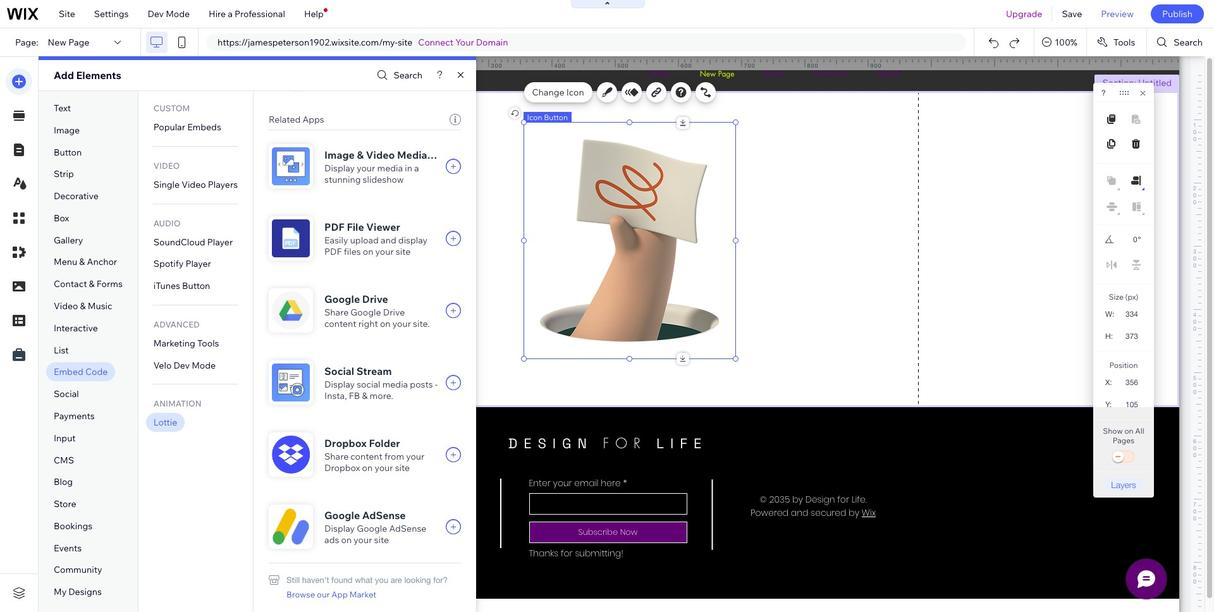 Task type: locate. For each thing, give the bounding box(es) containing it.
site down viewer
[[396, 246, 411, 257]]

preview
[[1101, 8, 1134, 20]]

0 horizontal spatial social
[[54, 388, 79, 400]]

preview button
[[1092, 0, 1144, 28]]

y:
[[1106, 400, 1112, 409]]

1 vertical spatial content
[[351, 451, 383, 462]]

dropbox left from
[[325, 462, 360, 474]]

& inside social stream display social media posts - insta, fb & more.
[[362, 390, 368, 402]]

0 vertical spatial icon
[[567, 87, 584, 98]]

spotify
[[154, 258, 184, 270]]

display up found
[[325, 523, 355, 534]]

social inside social stream display social media posts - insta, fb & more.
[[325, 365, 354, 378]]

0 horizontal spatial icon
[[527, 113, 542, 122]]

x:
[[1106, 378, 1112, 387]]

looking
[[404, 576, 431, 585]]

adsense down from
[[362, 509, 406, 522]]

1 horizontal spatial social
[[325, 365, 354, 378]]

media down stream
[[382, 379, 408, 390]]

0 vertical spatial a
[[228, 8, 233, 20]]

1 pdf from the top
[[325, 221, 345, 233]]

your down folder
[[375, 462, 393, 474]]

1 horizontal spatial mode
[[192, 360, 216, 371]]

0 vertical spatial content
[[325, 318, 356, 330]]

button down spotify player
[[182, 280, 210, 292]]

&
[[357, 149, 364, 161], [79, 256, 85, 268], [89, 278, 95, 290], [80, 300, 86, 312], [362, 390, 368, 402]]

on right right
[[380, 318, 391, 330]]

1 horizontal spatial search button
[[1148, 28, 1214, 56]]

publish
[[1163, 8, 1193, 20]]

search button
[[1148, 28, 1214, 56], [374, 66, 423, 84]]

layers
[[1111, 479, 1137, 490]]

button for icon button
[[544, 113, 568, 122]]

content inside google drive share google drive content right on your site.
[[325, 318, 356, 330]]

0 vertical spatial adsense
[[362, 509, 406, 522]]

dev
[[148, 8, 164, 20], [174, 360, 190, 371]]

player down soundcloud player
[[186, 258, 211, 270]]

players
[[208, 179, 238, 190]]

share inside dropbox folder share content from your dropbox on your site
[[325, 451, 349, 462]]

0 vertical spatial search
[[1174, 37, 1203, 48]]

content down folder
[[351, 451, 383, 462]]

soundcloud player
[[154, 236, 233, 248]]

site left connect
[[398, 37, 413, 48]]

tools down the preview button
[[1114, 37, 1136, 48]]

600
[[681, 62, 692, 69]]

pages
[[1113, 436, 1135, 445]]

dev right settings
[[148, 8, 164, 20]]

display inside image & video media slider display your media in a stunning slideshow
[[325, 163, 355, 174]]

0 vertical spatial tools
[[1114, 37, 1136, 48]]

your right ads
[[354, 534, 372, 546]]

search down connect
[[394, 70, 423, 81]]

related apps
[[269, 114, 324, 125]]

1 horizontal spatial button
[[182, 280, 210, 292]]

stream
[[357, 365, 392, 378]]

single
[[154, 179, 180, 190]]

player right soundcloud
[[207, 236, 233, 248]]

adsense up looking
[[389, 523, 427, 534]]

you
[[375, 576, 388, 585]]

video inside image & video media slider display your media in a stunning slideshow
[[366, 149, 395, 161]]

0 horizontal spatial a
[[228, 8, 233, 20]]

0 horizontal spatial dev
[[148, 8, 164, 20]]

image & video media slider display your media in a stunning slideshow
[[325, 149, 458, 185]]

1 vertical spatial a
[[414, 163, 419, 174]]

h:
[[1106, 332, 1113, 341]]

on
[[363, 246, 373, 257], [380, 318, 391, 330], [1125, 426, 1134, 436], [362, 462, 373, 474], [341, 534, 352, 546]]

tools up velo dev mode
[[197, 338, 219, 349]]

add elements
[[54, 69, 121, 82]]

1 vertical spatial media
[[382, 379, 408, 390]]

social up insta,
[[325, 365, 354, 378]]

& right menu
[[79, 256, 85, 268]]

marketing
[[154, 338, 195, 349]]

player for spotify player
[[186, 258, 211, 270]]

market
[[350, 590, 376, 600]]

0 horizontal spatial search
[[394, 70, 423, 81]]

your inside pdf file viewer easily upload and display pdf files on your site
[[375, 246, 394, 257]]

search down the publish button
[[1174, 37, 1203, 48]]

?
[[1102, 89, 1106, 97]]

& for video
[[80, 300, 86, 312]]

slider
[[430, 149, 458, 161]]

0 vertical spatial media
[[377, 163, 403, 174]]

500
[[618, 62, 629, 69]]

site
[[398, 37, 413, 48], [396, 246, 411, 257], [395, 462, 410, 474], [374, 534, 389, 546]]

audio
[[154, 218, 181, 228]]

pdf up easily
[[325, 221, 345, 233]]

player for soundcloud player
[[207, 236, 233, 248]]

1 vertical spatial search button
[[374, 66, 423, 84]]

on right ads
[[341, 534, 352, 546]]

icon down change
[[527, 113, 542, 122]]

display inside google adsense display google adsense ads on your site
[[325, 523, 355, 534]]

1 vertical spatial pdf
[[325, 246, 342, 257]]

file
[[347, 221, 364, 233]]

2 display from the top
[[325, 379, 355, 390]]

0 vertical spatial player
[[207, 236, 233, 248]]

your right from
[[406, 451, 425, 462]]

browse our app market button
[[287, 587, 376, 602]]

share inside google drive share google drive content right on your site.
[[325, 307, 349, 318]]

media
[[377, 163, 403, 174], [382, 379, 408, 390]]

site up "you"
[[374, 534, 389, 546]]

search button down the publish button
[[1148, 28, 1214, 56]]

your left in
[[357, 163, 375, 174]]

1 horizontal spatial icon
[[567, 87, 584, 98]]

media
[[397, 149, 427, 161]]

share for google drive
[[325, 307, 349, 318]]

switch
[[1111, 448, 1137, 466]]

menu
[[54, 256, 77, 268]]

folder
[[369, 437, 400, 450]]

0 vertical spatial dev
[[148, 8, 164, 20]]

media left in
[[377, 163, 403, 174]]

still haven't found what you are looking for?
[[287, 576, 448, 585]]

video
[[366, 149, 395, 161], [154, 161, 180, 171], [182, 179, 206, 190], [54, 300, 78, 312]]

drive right right
[[383, 307, 405, 318]]

drive
[[362, 293, 388, 306], [383, 307, 405, 318]]

icon button
[[527, 113, 568, 122]]

0 vertical spatial button
[[544, 113, 568, 122]]

itunes button
[[154, 280, 210, 292]]

upload
[[350, 235, 379, 246]]

on inside google adsense display google adsense ads on your site
[[341, 534, 352, 546]]

files
[[344, 246, 361, 257]]

2 horizontal spatial button
[[544, 113, 568, 122]]

display inside social stream display social media posts - insta, fb & more.
[[325, 379, 355, 390]]

display left social
[[325, 379, 355, 390]]

1 vertical spatial dev
[[174, 360, 190, 371]]

a right in
[[414, 163, 419, 174]]

on left all
[[1125, 426, 1134, 436]]

soundcloud
[[154, 236, 205, 248]]

your down viewer
[[375, 246, 394, 257]]

animation
[[154, 399, 202, 409]]

1 vertical spatial share
[[325, 451, 349, 462]]

content left right
[[325, 318, 356, 330]]

pdf left files
[[325, 246, 342, 257]]

1 vertical spatial dropbox
[[325, 462, 360, 474]]

2 vertical spatial button
[[182, 280, 210, 292]]

0 vertical spatial mode
[[166, 8, 190, 20]]

& for menu
[[79, 256, 85, 268]]

None text field
[[1121, 232, 1138, 248], [1120, 328, 1144, 345], [1119, 374, 1144, 391], [1121, 232, 1138, 248], [1120, 328, 1144, 345], [1119, 374, 1144, 391]]

video up slideshow
[[366, 149, 395, 161]]

image for image & video media slider display your media in a stunning slideshow
[[325, 149, 355, 161]]

a right hire
[[228, 8, 233, 20]]

? button
[[1102, 89, 1106, 97]]

1 vertical spatial mode
[[192, 360, 216, 371]]

share left from
[[325, 451, 349, 462]]

search
[[1174, 37, 1203, 48], [394, 70, 423, 81]]

mode down marketing tools
[[192, 360, 216, 371]]

0 horizontal spatial tools
[[197, 338, 219, 349]]

1 vertical spatial player
[[186, 258, 211, 270]]

tools
[[1114, 37, 1136, 48], [197, 338, 219, 349]]

share for dropbox folder
[[325, 451, 349, 462]]

0 horizontal spatial button
[[54, 146, 82, 158]]

& left music
[[80, 300, 86, 312]]

3 display from the top
[[325, 523, 355, 534]]

0 vertical spatial image
[[54, 124, 80, 136]]

help
[[304, 8, 324, 20]]

media inside image & video media slider display your media in a stunning slideshow
[[377, 163, 403, 174]]

0 vertical spatial share
[[325, 307, 349, 318]]

site down folder
[[395, 462, 410, 474]]

my designs
[[54, 586, 102, 598]]

on right files
[[363, 246, 373, 257]]

pdf file viewer easily upload and display pdf files on your site
[[325, 221, 428, 257]]

1 horizontal spatial search
[[1174, 37, 1203, 48]]

2 share from the top
[[325, 451, 349, 462]]

-
[[435, 379, 438, 390]]

more.
[[370, 390, 393, 402]]

mode left hire
[[166, 8, 190, 20]]

and
[[381, 235, 396, 246]]

slideshow
[[363, 174, 404, 185]]

share left right
[[325, 307, 349, 318]]

search button down https://jamespeterson1902.wixsite.com/my-site connect your domain
[[374, 66, 423, 84]]

dev right velo
[[174, 360, 190, 371]]

1 horizontal spatial dev
[[174, 360, 190, 371]]

site.
[[413, 318, 430, 330]]

image inside image & video media slider display your media in a stunning slideshow
[[325, 149, 355, 161]]

button down change icon
[[544, 113, 568, 122]]

2 pdf from the top
[[325, 246, 342, 257]]

menu & anchor
[[54, 256, 117, 268]]

display left slideshow
[[325, 163, 355, 174]]

& inside image & video media slider display your media in a stunning slideshow
[[357, 149, 364, 161]]

1 horizontal spatial tools
[[1114, 37, 1136, 48]]

bookings
[[54, 520, 93, 532]]

& right fb
[[362, 390, 368, 402]]

0 vertical spatial display
[[325, 163, 355, 174]]

1 vertical spatial tools
[[197, 338, 219, 349]]

icon right change
[[567, 87, 584, 98]]

1 dropbox from the top
[[325, 437, 367, 450]]

1 vertical spatial icon
[[527, 113, 542, 122]]

upgrade
[[1006, 8, 1043, 20]]

1 horizontal spatial a
[[414, 163, 419, 174]]

button up strip at the top of the page
[[54, 146, 82, 158]]

tools inside tools button
[[1114, 37, 1136, 48]]

social for social stream display social media posts - insta, fb & more.
[[325, 365, 354, 378]]

& left forms
[[89, 278, 95, 290]]

on left from
[[362, 462, 373, 474]]

button
[[544, 113, 568, 122], [54, 146, 82, 158], [182, 280, 210, 292]]

None text field
[[1119, 306, 1144, 323], [1118, 396, 1144, 413], [1119, 306, 1144, 323], [1118, 396, 1144, 413]]

content
[[325, 318, 356, 330], [351, 451, 383, 462]]

still
[[287, 576, 300, 585]]

spotify player
[[154, 258, 211, 270]]

0 horizontal spatial mode
[[166, 8, 190, 20]]

save button
[[1053, 0, 1092, 28]]

your inside google adsense display google adsense ads on your site
[[354, 534, 372, 546]]

your inside image & video media slider display your media in a stunning slideshow
[[357, 163, 375, 174]]

google drive share google drive content right on your site.
[[325, 293, 430, 330]]

1 vertical spatial image
[[325, 149, 355, 161]]

settings
[[94, 8, 129, 20]]

share
[[325, 307, 349, 318], [325, 451, 349, 462]]

1 vertical spatial button
[[54, 146, 82, 158]]

0 vertical spatial dropbox
[[325, 437, 367, 450]]

from
[[385, 451, 404, 462]]

100% button
[[1035, 28, 1087, 56]]

1 display from the top
[[325, 163, 355, 174]]

your left site.
[[393, 318, 411, 330]]

1 share from the top
[[325, 307, 349, 318]]

dropbox left folder
[[325, 437, 367, 450]]

dev mode
[[148, 8, 190, 20]]

on inside show on all pages
[[1125, 426, 1134, 436]]

payments
[[54, 410, 95, 422]]

image up 'stunning'
[[325, 149, 355, 161]]

0 vertical spatial social
[[325, 365, 354, 378]]

1 horizontal spatial image
[[325, 149, 355, 161]]

1 vertical spatial search
[[394, 70, 423, 81]]

2 vertical spatial display
[[325, 523, 355, 534]]

ads
[[325, 534, 339, 546]]

1 vertical spatial display
[[325, 379, 355, 390]]

button for itunes button
[[182, 280, 210, 292]]

page
[[68, 37, 89, 48]]

image down text at the left top of page
[[54, 124, 80, 136]]

new
[[48, 37, 66, 48]]

0 vertical spatial pdf
[[325, 221, 345, 233]]

& up 'stunning'
[[357, 149, 364, 161]]

1 vertical spatial social
[[54, 388, 79, 400]]

0 horizontal spatial image
[[54, 124, 80, 136]]

drive up right
[[362, 293, 388, 306]]

popular
[[154, 121, 185, 133]]

social down embed
[[54, 388, 79, 400]]

your
[[357, 163, 375, 174], [375, 246, 394, 257], [393, 318, 411, 330], [406, 451, 425, 462], [375, 462, 393, 474], [354, 534, 372, 546]]



Task type: describe. For each thing, give the bounding box(es) containing it.
add
[[54, 69, 74, 82]]

300
[[491, 62, 503, 69]]

a inside image & video media slider display your media in a stunning slideshow
[[414, 163, 419, 174]]

list
[[54, 344, 69, 356]]

forms
[[97, 278, 123, 290]]

viewer
[[366, 221, 400, 233]]

position
[[1110, 361, 1138, 370]]

interactive
[[54, 322, 98, 334]]

size (px)
[[1109, 292, 1139, 302]]

on inside google drive share google drive content right on your site.
[[380, 318, 391, 330]]

google left site.
[[351, 307, 381, 318]]

w:
[[1106, 310, 1115, 319]]

anchor
[[87, 256, 117, 268]]

1 vertical spatial drive
[[383, 307, 405, 318]]

embed
[[54, 366, 83, 378]]

change
[[532, 87, 565, 98]]

on inside pdf file viewer easily upload and display pdf files on your site
[[363, 246, 373, 257]]

designs
[[69, 586, 102, 598]]

800
[[807, 62, 819, 69]]

hire a professional
[[209, 8, 285, 20]]

°
[[1138, 235, 1141, 244]]

hire
[[209, 8, 226, 20]]

apps
[[303, 114, 324, 125]]

new page
[[48, 37, 89, 48]]

1 vertical spatial adsense
[[389, 523, 427, 534]]

blog
[[54, 476, 73, 488]]

your inside google drive share google drive content right on your site.
[[393, 318, 411, 330]]

social
[[357, 379, 380, 390]]

popular embeds
[[154, 121, 221, 133]]

100%
[[1055, 37, 1078, 48]]

& for contact
[[89, 278, 95, 290]]

700
[[744, 62, 756, 69]]

posts
[[410, 379, 433, 390]]

stunning
[[325, 174, 361, 185]]

& for image
[[357, 149, 364, 161]]

in
[[405, 163, 412, 174]]

video & music
[[54, 300, 112, 312]]

custom
[[154, 103, 190, 113]]

gallery
[[54, 234, 83, 246]]

embeds
[[187, 121, 221, 133]]

section: untitled
[[1103, 77, 1172, 89]]

music
[[88, 300, 112, 312]]

insta,
[[325, 390, 347, 402]]

app
[[332, 590, 348, 600]]

social for social
[[54, 388, 79, 400]]

social stream display social media posts - insta, fb & more.
[[325, 365, 438, 402]]

site inside pdf file viewer easily upload and display pdf files on your site
[[396, 246, 411, 257]]

itunes
[[154, 280, 180, 292]]

google up right
[[325, 293, 360, 306]]

image for image
[[54, 124, 80, 136]]

section:
[[1103, 77, 1137, 89]]

for?
[[433, 576, 448, 585]]

0 vertical spatial search button
[[1148, 28, 1214, 56]]

your
[[456, 37, 474, 48]]

text
[[54, 102, 71, 114]]

events
[[54, 542, 82, 554]]

google adsense display google adsense ads on your site
[[325, 509, 427, 546]]

marketing tools
[[154, 338, 219, 349]]

content inside dropbox folder share content from your dropbox on your site
[[351, 451, 383, 462]]

contact
[[54, 278, 87, 290]]

dropbox folder share content from your dropbox on your site
[[325, 437, 425, 474]]

2 dropbox from the top
[[325, 462, 360, 474]]

site inside google adsense display google adsense ads on your site
[[374, 534, 389, 546]]

site
[[59, 8, 75, 20]]

0 vertical spatial drive
[[362, 293, 388, 306]]

google up ads
[[325, 509, 360, 522]]

video up single
[[154, 161, 180, 171]]

elements
[[76, 69, 121, 82]]

google right ads
[[357, 523, 387, 534]]

box
[[54, 212, 69, 224]]

store
[[54, 498, 76, 510]]

fb
[[349, 390, 360, 402]]

display for google
[[325, 523, 355, 534]]

velo
[[154, 360, 172, 371]]

haven't
[[302, 576, 329, 585]]

single video players
[[154, 179, 238, 190]]

on inside dropbox folder share content from your dropbox on your site
[[362, 462, 373, 474]]

publish button
[[1151, 4, 1204, 23]]

strip
[[54, 168, 74, 180]]

related
[[269, 114, 301, 125]]

all
[[1136, 426, 1145, 436]]

community
[[54, 564, 102, 576]]

0 horizontal spatial search button
[[374, 66, 423, 84]]

media inside social stream display social media posts - insta, fb & more.
[[382, 379, 408, 390]]

site inside dropbox folder share content from your dropbox on your site
[[395, 462, 410, 474]]

input
[[54, 432, 76, 444]]

video down contact
[[54, 300, 78, 312]]

display
[[398, 235, 428, 246]]

show
[[1103, 426, 1123, 436]]

contact & forms
[[54, 278, 123, 290]]

video right single
[[182, 179, 206, 190]]

embed code
[[54, 366, 108, 378]]

show on all pages
[[1103, 426, 1145, 445]]

right
[[358, 318, 378, 330]]

display for social
[[325, 379, 355, 390]]

found
[[332, 576, 353, 585]]

change icon
[[532, 87, 584, 98]]

cms
[[54, 454, 74, 466]]

lottie
[[154, 417, 177, 429]]



Task type: vqa. For each thing, say whether or not it's contained in the screenshot.
top a
yes



